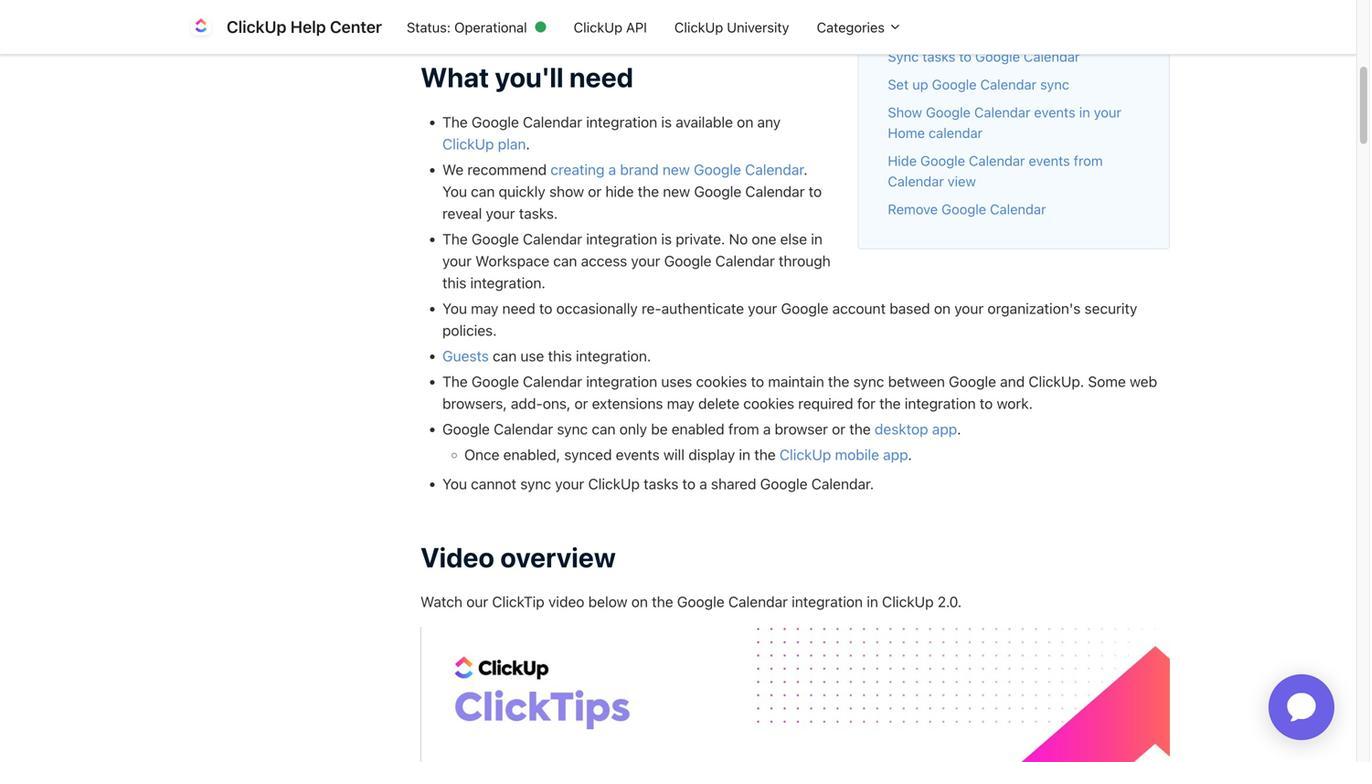 Task type: locate. For each thing, give the bounding box(es) containing it.
maintain
[[768, 373, 824, 390]]

0 vertical spatial this
[[442, 274, 466, 291]]

from inside hide google calendar events from calendar view
[[1074, 153, 1103, 169]]

0 horizontal spatial need
[[502, 300, 535, 317]]

you cannot sync your clickup tasks to a shared google calendar.
[[442, 475, 878, 493]]

0 vertical spatial is
[[661, 113, 672, 131]]

may up the policies.
[[471, 300, 499, 317]]

calendar inside the google calendar integration is available on any clickup plan .
[[523, 113, 582, 131]]

from
[[1074, 153, 1103, 169], [728, 420, 759, 438]]

cookies down maintain
[[743, 395, 794, 412]]

0 vertical spatial on
[[737, 113, 754, 131]]

to
[[968, 21, 980, 37], [959, 48, 972, 64], [809, 183, 822, 200], [539, 300, 553, 317], [751, 373, 764, 390], [980, 395, 993, 412], [682, 475, 696, 493]]

0 vertical spatial need
[[569, 61, 633, 93]]

a left browser
[[763, 420, 771, 438]]

2 vertical spatial the
[[442, 373, 468, 390]]

new
[[663, 161, 690, 178], [663, 183, 690, 200]]

calendar
[[1024, 48, 1080, 64], [981, 76, 1037, 92], [974, 104, 1031, 120], [523, 113, 582, 131], [969, 153, 1025, 169], [745, 161, 804, 178], [888, 173, 944, 189], [745, 183, 805, 200], [990, 201, 1046, 217], [523, 230, 582, 248], [715, 252, 775, 269], [523, 373, 582, 390], [494, 420, 553, 438], [728, 593, 788, 611]]

the inside the google calendar integration is available on any clickup plan .
[[442, 113, 468, 131]]

on left any
[[737, 113, 754, 131]]

calendar
[[929, 125, 983, 141]]

can up reveal
[[471, 183, 495, 200]]

app
[[932, 420, 957, 438], [883, 446, 908, 463]]

show google calendar events in your home calendar link
[[888, 104, 1122, 141]]

2 is from the top
[[661, 230, 672, 248]]

required
[[798, 395, 854, 412]]

1 vertical spatial integration.
[[576, 347, 651, 365]]

recommend
[[467, 161, 547, 178]]

only
[[620, 420, 647, 438]]

you
[[442, 183, 467, 200], [442, 300, 467, 317], [442, 475, 467, 493]]

the right below
[[652, 593, 673, 611]]

tasks down the will
[[644, 475, 679, 493]]

is inside the google calendar integration is available on any clickup plan .
[[661, 113, 672, 131]]

is left private.
[[661, 230, 672, 248]]

integration. up extensions
[[576, 347, 651, 365]]

shared
[[711, 475, 756, 493]]

2 the from the top
[[442, 230, 468, 248]]

or up the clickup mobile app 'link'
[[832, 420, 846, 438]]

you left cannot
[[442, 475, 467, 493]]

. inside the google calendar integration is available on any clickup plan .
[[526, 135, 530, 152]]

tasks up up
[[923, 48, 956, 64]]

be
[[651, 420, 668, 438]]

our
[[466, 593, 488, 611]]

available
[[676, 113, 733, 131]]

private.
[[676, 230, 725, 248]]

can left access
[[553, 252, 577, 269]]

0 vertical spatial the
[[442, 113, 468, 131]]

0 vertical spatial or
[[588, 183, 602, 200]]

sync up show google calendar events in your home calendar link
[[1040, 76, 1070, 92]]

0 horizontal spatial may
[[471, 300, 499, 317]]

0 horizontal spatial a
[[608, 161, 616, 178]]

sync tasks to google calendar link
[[888, 48, 1080, 64]]

policies.
[[442, 322, 497, 339]]

set up google calendar sync
[[888, 76, 1070, 92]]

show
[[549, 183, 584, 200]]

on right based
[[934, 300, 951, 317]]

1 horizontal spatial from
[[1074, 153, 1103, 169]]

2 horizontal spatial a
[[763, 420, 771, 438]]

1 horizontal spatial integration.
[[576, 347, 651, 365]]

to up 'through'
[[809, 183, 822, 200]]

remove google calendar
[[888, 201, 1046, 217]]

events
[[923, 21, 964, 37], [1034, 104, 1076, 120], [1029, 153, 1070, 169], [616, 446, 660, 463]]

integration
[[586, 113, 657, 131], [586, 230, 657, 248], [586, 373, 657, 390], [905, 395, 976, 412], [792, 593, 863, 611]]

sync events to clickup link
[[888, 21, 1033, 37]]

workspace
[[476, 252, 549, 269]]

extensions
[[592, 395, 663, 412]]

. up recommend in the top of the page
[[526, 135, 530, 152]]

show
[[888, 104, 922, 120]]

clickup.
[[1029, 373, 1084, 390]]

reveal
[[442, 205, 482, 222]]

0 vertical spatial integration.
[[470, 274, 546, 291]]

can
[[471, 183, 495, 200], [553, 252, 577, 269], [493, 347, 517, 365], [592, 420, 616, 438]]

1 vertical spatial is
[[661, 230, 672, 248]]

sync for sync events to clickup
[[888, 21, 919, 37]]

sync
[[888, 21, 919, 37], [888, 48, 919, 64]]

new down creating a brand new google calendar link
[[663, 183, 690, 200]]

1 vertical spatial on
[[934, 300, 951, 317]]

can left use at the top
[[493, 347, 517, 365]]

0 horizontal spatial from
[[728, 420, 759, 438]]

. right desktop
[[957, 420, 961, 438]]

view
[[948, 173, 976, 189]]

clickup inside 'the google calendar integration is private. no one else in your workspace can access your google calendar through this integration. you may need to occasionally re-authenticate your google account based on your organization's security policies. guests can use this integration. the google calendar integration uses cookies to maintain the sync between google and clickup. some web browsers, add-ons, or extensions may delete cookies required for the integration to work. google calendar sync can only be enabled from a browser or the desktop app . once enabled, synced events will display in the clickup mobile app .'
[[780, 446, 831, 463]]

a up hide
[[608, 161, 616, 178]]

. up else
[[804, 161, 808, 178]]

events down show google calendar events in your home calendar
[[1029, 153, 1070, 169]]

clickup up "we"
[[442, 135, 494, 152]]

1 horizontal spatial app
[[932, 420, 957, 438]]

or
[[588, 183, 602, 200], [575, 395, 588, 412], [832, 420, 846, 438]]

you down "we"
[[442, 183, 467, 200]]

1 horizontal spatial on
[[737, 113, 754, 131]]

google
[[975, 48, 1020, 64], [932, 76, 977, 92], [926, 104, 971, 120], [472, 113, 519, 131], [921, 153, 965, 169], [694, 161, 741, 178], [694, 183, 742, 200], [942, 201, 986, 217], [472, 230, 519, 248], [664, 252, 712, 269], [781, 300, 829, 317], [472, 373, 519, 390], [949, 373, 996, 390], [442, 420, 490, 438], [760, 475, 808, 493], [677, 593, 725, 611]]

sync events to clickup
[[888, 21, 1033, 37]]

1 vertical spatial the
[[442, 230, 468, 248]]

need down clickup api
[[569, 61, 633, 93]]

2 sync from the top
[[888, 48, 919, 64]]

app down desktop
[[883, 446, 908, 463]]

0 horizontal spatial app
[[883, 446, 908, 463]]

may down uses
[[667, 395, 695, 412]]

clickup left api
[[574, 19, 623, 35]]

the right the for
[[879, 395, 901, 412]]

hide
[[605, 183, 634, 200]]

the for the google calendar integration is available on any clickup plan .
[[442, 113, 468, 131]]

clickup help center
[[227, 17, 382, 37]]

the down brand
[[638, 183, 659, 200]]

2 vertical spatial you
[[442, 475, 467, 493]]

in inside show google calendar events in your home calendar
[[1079, 104, 1090, 120]]

operational
[[454, 19, 527, 35]]

set
[[888, 76, 909, 92]]

app right desktop
[[932, 420, 957, 438]]

the up the "clickup plan" link
[[442, 113, 468, 131]]

to left work.
[[980, 395, 993, 412]]

work.
[[997, 395, 1033, 412]]

to down the will
[[682, 475, 696, 493]]

this right use at the top
[[548, 347, 572, 365]]

brand
[[620, 161, 659, 178]]

you up the policies.
[[442, 300, 467, 317]]

1 horizontal spatial may
[[667, 395, 695, 412]]

integration. down workspace
[[470, 274, 546, 291]]

2 you from the top
[[442, 300, 467, 317]]

0 vertical spatial you
[[442, 183, 467, 200]]

what
[[420, 61, 489, 93]]

events down only
[[616, 446, 660, 463]]

1 horizontal spatial this
[[548, 347, 572, 365]]

1 sync from the top
[[888, 21, 919, 37]]

synced
[[564, 446, 612, 463]]

status: operational
[[407, 19, 527, 35]]

1 vertical spatial need
[[502, 300, 535, 317]]

sync down enabled,
[[520, 475, 551, 493]]

plan
[[498, 135, 526, 152]]

the down reveal
[[442, 230, 468, 248]]

clickup down browser
[[780, 446, 831, 463]]

or right ons,
[[575, 395, 588, 412]]

organization's
[[988, 300, 1081, 317]]

1 the from the top
[[442, 113, 468, 131]]

1 vertical spatial new
[[663, 183, 690, 200]]

is left available
[[661, 113, 672, 131]]

video
[[548, 593, 585, 611]]

0 vertical spatial sync
[[888, 21, 919, 37]]

1 is from the top
[[661, 113, 672, 131]]

1 horizontal spatial a
[[700, 475, 707, 493]]

new right brand
[[663, 161, 690, 178]]

watch
[[420, 593, 463, 611]]

0 horizontal spatial tasks
[[644, 475, 679, 493]]

0 vertical spatial tasks
[[923, 48, 956, 64]]

0 vertical spatial from
[[1074, 153, 1103, 169]]

or inside . you can quickly show or hide the new google calendar to reveal your tasks.
[[588, 183, 602, 200]]

3 you from the top
[[442, 475, 467, 493]]

the down guests link
[[442, 373, 468, 390]]

or left hide
[[588, 183, 602, 200]]

the inside . you can quickly show or hide the new google calendar to reveal your tasks.
[[638, 183, 659, 200]]

events inside show google calendar events in your home calendar
[[1034, 104, 1076, 120]]

2 vertical spatial a
[[700, 475, 707, 493]]

what you'll need
[[420, 61, 633, 93]]

re-
[[642, 300, 661, 317]]

1 vertical spatial you
[[442, 300, 467, 317]]

below
[[588, 593, 628, 611]]

0 vertical spatial may
[[471, 300, 499, 317]]

events up sync tasks to google calendar link
[[923, 21, 964, 37]]

hide
[[888, 153, 917, 169]]

account
[[832, 300, 886, 317]]

0 vertical spatial cookies
[[696, 373, 747, 390]]

1 vertical spatial sync
[[888, 48, 919, 64]]

the for the google calendar integration is private. no one else in your workspace can access your google calendar through this integration. you may need to occasionally re-authenticate your google account based on your organization's security policies. guests can use this integration. the google calendar integration uses cookies to maintain the sync between google and clickup. some web browsers, add-ons, or extensions may delete cookies required for the integration to work. google calendar sync can only be enabled from a browser or the desktop app . once enabled, synced events will display in the clickup mobile app .
[[442, 230, 468, 248]]

1 vertical spatial may
[[667, 395, 695, 412]]

is inside 'the google calendar integration is private. no one else in your workspace can access your google calendar through this integration. you may need to occasionally re-authenticate your google account based on your organization's security policies. guests can use this integration. the google calendar integration uses cookies to maintain the sync between google and clickup. some web browsers, add-ons, or extensions may delete cookies required for the integration to work. google calendar sync can only be enabled from a browser or the desktop app . once enabled, synced events will display in the clickup mobile app .'
[[661, 230, 672, 248]]

1 you from the top
[[442, 183, 467, 200]]

creating a brand new google calendar link
[[551, 161, 804, 178]]

in
[[1079, 104, 1090, 120], [811, 230, 823, 248], [739, 446, 751, 463], [867, 593, 878, 611]]

cookies
[[696, 373, 747, 390], [743, 395, 794, 412]]

application
[[1247, 653, 1357, 762]]

clickup left 2.0.
[[882, 593, 934, 611]]

this
[[442, 274, 466, 291], [548, 347, 572, 365]]

2 vertical spatial on
[[631, 593, 648, 611]]

1 vertical spatial a
[[763, 420, 771, 438]]

cookies up delete
[[696, 373, 747, 390]]

0 horizontal spatial this
[[442, 274, 466, 291]]

categories button
[[803, 10, 916, 44]]

events down set up google calendar sync
[[1034, 104, 1076, 120]]

on inside 'the google calendar integration is private. no one else in your workspace can access your google calendar through this integration. you may need to occasionally re-authenticate your google account based on your organization's security policies. guests can use this integration. the google calendar integration uses cookies to maintain the sync between google and clickup. some web browsers, add-ons, or extensions may delete cookies required for the integration to work. google calendar sync can only be enabled from a browser or the desktop app . once enabled, synced events will display in the clickup mobile app .'
[[934, 300, 951, 317]]

security
[[1085, 300, 1138, 317]]

a left the shared
[[700, 475, 707, 493]]

1 vertical spatial from
[[728, 420, 759, 438]]

this up the policies.
[[442, 274, 466, 291]]

on right below
[[631, 593, 648, 611]]

need down workspace
[[502, 300, 535, 317]]

the
[[442, 113, 468, 131], [442, 230, 468, 248], [442, 373, 468, 390]]

2 horizontal spatial on
[[934, 300, 951, 317]]

enabled,
[[503, 446, 560, 463]]

to up use at the top
[[539, 300, 553, 317]]

on inside the google calendar integration is available on any clickup plan .
[[737, 113, 754, 131]]

to up sync tasks to google calendar link
[[968, 21, 980, 37]]

use
[[521, 347, 544, 365]]

3 the from the top
[[442, 373, 468, 390]]

1 vertical spatial this
[[548, 347, 572, 365]]

may
[[471, 300, 499, 317], [667, 395, 695, 412]]



Task type: describe. For each thing, give the bounding box(es) containing it.
0 vertical spatial a
[[608, 161, 616, 178]]

authenticate
[[661, 300, 744, 317]]

clickup inside the google calendar integration is available on any clickup plan .
[[442, 135, 494, 152]]

guests
[[442, 347, 489, 365]]

display
[[689, 446, 735, 463]]

clickup university link
[[661, 10, 803, 44]]

clickup down synced
[[588, 475, 640, 493]]

0 vertical spatial app
[[932, 420, 957, 438]]

cannot
[[471, 475, 517, 493]]

can left only
[[592, 420, 616, 438]]

for
[[857, 395, 876, 412]]

categories
[[817, 19, 888, 35]]

to down sync events to clickup
[[959, 48, 972, 64]]

we recommend creating a brand new google calendar
[[442, 161, 804, 178]]

can inside . you can quickly show or hide the new google calendar to reveal your tasks.
[[471, 183, 495, 200]]

clickup university
[[675, 19, 789, 35]]

calendar inside show google calendar events in your home calendar
[[974, 104, 1031, 120]]

ons,
[[543, 395, 571, 412]]

guests link
[[442, 347, 489, 365]]

api
[[626, 19, 647, 35]]

1 vertical spatial cookies
[[743, 395, 794, 412]]

center
[[330, 17, 382, 37]]

your inside show google calendar events in your home calendar
[[1094, 104, 1122, 120]]

your inside . you can quickly show or hide the new google calendar to reveal your tasks.
[[486, 205, 515, 222]]

home
[[888, 125, 925, 141]]

1 vertical spatial app
[[883, 446, 908, 463]]

sync for sync tasks to google calendar
[[888, 48, 919, 64]]

university
[[727, 19, 789, 35]]

integration inside the google calendar integration is available on any clickup plan .
[[586, 113, 657, 131]]

a inside 'the google calendar integration is private. no one else in your workspace can access your google calendar through this integration. you may need to occasionally re-authenticate your google account based on your organization's security policies. guests can use this integration. the google calendar integration uses cookies to maintain the sync between google and clickup. some web browsers, add-ons, or extensions may delete cookies required for the integration to work. google calendar sync can only be enabled from a browser or the desktop app . once enabled, synced events will display in the clickup mobile app .'
[[763, 420, 771, 438]]

clickup mobile app link
[[780, 446, 908, 463]]

web
[[1130, 373, 1157, 390]]

clickup api link
[[560, 10, 661, 44]]

mobile
[[835, 446, 879, 463]]

google inside show google calendar events in your home calendar
[[926, 104, 971, 120]]

you inside 'the google calendar integration is private. no one else in your workspace can access your google calendar through this integration. you may need to occasionally re-authenticate your google account based on your organization's security policies. guests can use this integration. the google calendar integration uses cookies to maintain the sync between google and clickup. some web browsers, add-ons, or extensions may delete cookies required for the integration to work. google calendar sync can only be enabled from a browser or the desktop app . once enabled, synced events will display in the clickup mobile app .'
[[442, 300, 467, 317]]

access
[[581, 252, 627, 269]]

enabled
[[672, 420, 725, 438]]

once
[[464, 446, 500, 463]]

1 horizontal spatial tasks
[[923, 48, 956, 64]]

the google calendar integration is private. no one else in your workspace can access your google calendar through this integration. you may need to occasionally re-authenticate your google account based on your organization's security policies. guests can use this integration. the google calendar integration uses cookies to maintain the sync between google and clickup. some web browsers, add-ons, or extensions may delete cookies required for the integration to work. google calendar sync can only be enabled from a browser or the desktop app . once enabled, synced events will display in the clickup mobile app .
[[442, 230, 1157, 463]]

clickup up sync tasks to google calendar
[[984, 21, 1033, 37]]

browsers,
[[442, 395, 507, 412]]

any
[[757, 113, 781, 131]]

. down "desktop app" link
[[908, 446, 912, 463]]

video
[[420, 541, 495, 573]]

. inside . you can quickly show or hide the new google calendar to reveal your tasks.
[[804, 161, 808, 178]]

status:
[[407, 19, 451, 35]]

clicktip
[[492, 593, 545, 611]]

and
[[1000, 373, 1025, 390]]

google inside hide google calendar events from calendar view
[[921, 153, 965, 169]]

help
[[290, 17, 326, 37]]

occasionally
[[556, 300, 638, 317]]

to left maintain
[[751, 373, 764, 390]]

google inside the google calendar integration is available on any clickup plan .
[[472, 113, 519, 131]]

remove
[[888, 201, 938, 217]]

clickup left university
[[675, 19, 723, 35]]

set up google calendar sync link
[[888, 76, 1070, 92]]

1 vertical spatial tasks
[[644, 475, 679, 493]]

video overview
[[420, 541, 616, 573]]

overview
[[500, 541, 616, 573]]

is for available
[[661, 113, 672, 131]]

the up mobile
[[849, 420, 871, 438]]

remove google calendar link
[[888, 201, 1046, 217]]

delete
[[698, 395, 740, 412]]

you inside . you can quickly show or hide the new google calendar to reveal your tasks.
[[442, 183, 467, 200]]

desktop
[[875, 420, 928, 438]]

tasks.
[[519, 205, 558, 222]]

else
[[780, 230, 807, 248]]

hide google calendar events from calendar view link
[[888, 153, 1103, 189]]

creating
[[551, 161, 605, 178]]

calendar.
[[812, 475, 874, 493]]

one
[[752, 230, 776, 248]]

2 vertical spatial or
[[832, 420, 846, 438]]

1 vertical spatial or
[[575, 395, 588, 412]]

calendar inside . you can quickly show or hide the new google calendar to reveal your tasks.
[[745, 183, 805, 200]]

the up the shared
[[754, 446, 776, 463]]

the up required
[[828, 373, 850, 390]]

clickup help help center home page image
[[186, 12, 216, 42]]

1 horizontal spatial need
[[569, 61, 633, 93]]

0 vertical spatial new
[[663, 161, 690, 178]]

sync up synced
[[557, 420, 588, 438]]

watch our clicktip video below on the google calendar integration in clickup 2.0.
[[420, 593, 962, 611]]

clickup plan link
[[442, 135, 526, 152]]

through
[[779, 252, 831, 269]]

from inside 'the google calendar integration is private. no one else in your workspace can access your google calendar through this integration. you may need to occasionally re-authenticate your google account based on your organization's security policies. guests can use this integration. the google calendar integration uses cookies to maintain the sync between google and clickup. some web browsers, add-ons, or extensions may delete cookies required for the integration to work. google calendar sync can only be enabled from a browser or the desktop app . once enabled, synced events will display in the clickup mobile app .'
[[728, 420, 759, 438]]

based
[[890, 300, 930, 317]]

events inside 'the google calendar integration is private. no one else in your workspace can access your google calendar through this integration. you may need to occasionally re-authenticate your google account based on your organization's security policies. guests can use this integration. the google calendar integration uses cookies to maintain the sync between google and clickup. some web browsers, add-ons, or extensions may delete cookies required for the integration to work. google calendar sync can only be enabled from a browser or the desktop app . once enabled, synced events will display in the clickup mobile app .'
[[616, 446, 660, 463]]

0 horizontal spatial on
[[631, 593, 648, 611]]

2.0.
[[938, 593, 962, 611]]

between
[[888, 373, 945, 390]]

clickup api
[[574, 19, 647, 35]]

will
[[664, 446, 685, 463]]

uses
[[661, 373, 692, 390]]

clickup left help
[[227, 17, 286, 37]]

0 horizontal spatial integration.
[[470, 274, 546, 291]]

google inside . you can quickly show or hide the new google calendar to reveal your tasks.
[[694, 183, 742, 200]]

is for private.
[[661, 230, 672, 248]]

new inside . you can quickly show or hide the new google calendar to reveal your tasks.
[[663, 183, 690, 200]]

add-
[[511, 395, 543, 412]]

need inside 'the google calendar integration is private. no one else in your workspace can access your google calendar through this integration. you may need to occasionally re-authenticate your google account based on your organization's security policies. guests can use this integration. the google calendar integration uses cookies to maintain the sync between google and clickup. some web browsers, add-ons, or extensions may delete cookies required for the integration to work. google calendar sync can only be enabled from a browser or the desktop app . once enabled, synced events will display in the clickup mobile app .'
[[502, 300, 535, 317]]

to inside . you can quickly show or hide the new google calendar to reveal your tasks.
[[809, 183, 822, 200]]

hide google calendar events from calendar view
[[888, 153, 1103, 189]]

some
[[1088, 373, 1126, 390]]

events inside hide google calendar events from calendar view
[[1029, 153, 1070, 169]]

show google calendar events in your home calendar
[[888, 104, 1122, 141]]

sync up the for
[[853, 373, 884, 390]]

clickup help center link
[[186, 12, 393, 42]]

desktop app link
[[875, 420, 957, 438]]

quickly
[[499, 183, 546, 200]]

browser
[[775, 420, 828, 438]]

the google calendar integration is available on any clickup plan .
[[442, 113, 781, 152]]

you'll
[[495, 61, 564, 93]]

up
[[912, 76, 928, 92]]



Task type: vqa. For each thing, say whether or not it's contained in the screenshot.
topmost need
yes



